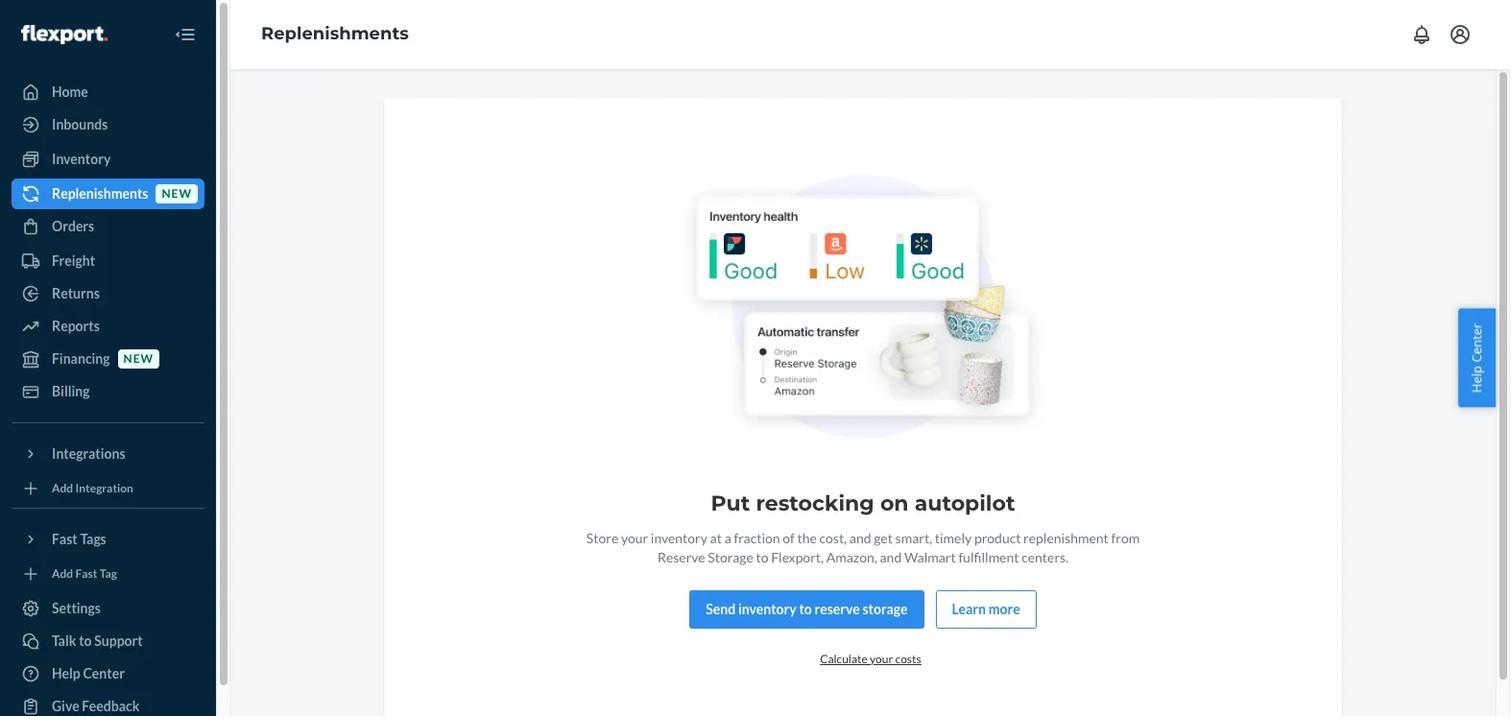 Task type: locate. For each thing, give the bounding box(es) containing it.
0 vertical spatial help center
[[1468, 323, 1486, 393]]

1 horizontal spatial new
[[162, 187, 192, 201]]

1 add from the top
[[52, 481, 73, 496]]

your for calculate
[[870, 652, 893, 666]]

0 horizontal spatial your
[[621, 530, 648, 546]]

open account menu image
[[1449, 23, 1472, 46]]

fast tags
[[52, 531, 106, 547]]

restocking
[[756, 490, 874, 516]]

help center button
[[1459, 309, 1496, 407]]

fast left tags on the bottom of page
[[52, 531, 78, 547]]

inventory link
[[12, 144, 204, 175]]

inventory
[[651, 530, 707, 546], [738, 601, 797, 617]]

0 vertical spatial inventory
[[651, 530, 707, 546]]

1 horizontal spatial inventory
[[738, 601, 797, 617]]

replenishments
[[261, 23, 409, 44], [52, 185, 148, 202]]

new
[[162, 187, 192, 201], [123, 352, 154, 366]]

to right 'talk'
[[79, 633, 92, 649]]

help inside button
[[1468, 366, 1486, 393]]

billing
[[52, 383, 90, 399]]

from
[[1111, 530, 1140, 546]]

walmart
[[904, 549, 956, 565]]

storage
[[708, 549, 753, 565]]

open notifications image
[[1410, 23, 1433, 46]]

and up amazon,
[[849, 530, 871, 546]]

your left the costs
[[870, 652, 893, 666]]

on
[[880, 490, 909, 516]]

inventory up reserve
[[651, 530, 707, 546]]

home
[[52, 84, 88, 100]]

integration
[[75, 481, 133, 496]]

fulfillment
[[958, 549, 1019, 565]]

cost,
[[819, 530, 847, 546]]

add integration link
[[12, 477, 204, 500]]

add for add integration
[[52, 481, 73, 496]]

a
[[724, 530, 731, 546]]

add fast tag
[[52, 567, 117, 581]]

calculate your costs
[[820, 652, 921, 666]]

2 add from the top
[[52, 567, 73, 581]]

your inside store your inventory at a fraction of the cost, and get smart, timely product replenishment from reserve storage to flexport, amazon, and walmart fulfillment centers.
[[621, 530, 648, 546]]

empty list image
[[678, 175, 1049, 446]]

tags
[[80, 531, 106, 547]]

0 vertical spatial and
[[849, 530, 871, 546]]

inventory
[[52, 151, 111, 167]]

1 horizontal spatial and
[[880, 549, 902, 565]]

to
[[756, 549, 768, 565], [799, 601, 812, 617], [79, 633, 92, 649]]

store your inventory at a fraction of the cost, and get smart, timely product replenishment from reserve storage to flexport, amazon, and walmart fulfillment centers.
[[586, 530, 1140, 565]]

0 horizontal spatial inventory
[[651, 530, 707, 546]]

add integration
[[52, 481, 133, 496]]

add up settings
[[52, 567, 73, 581]]

replenishments link
[[261, 23, 409, 44]]

at
[[710, 530, 722, 546]]

inventory inside store your inventory at a fraction of the cost, and get smart, timely product replenishment from reserve storage to flexport, amazon, and walmart fulfillment centers.
[[651, 530, 707, 546]]

1 vertical spatial add
[[52, 567, 73, 581]]

reserve
[[658, 549, 705, 565]]

1 vertical spatial replenishments
[[52, 185, 148, 202]]

help center inside help center link
[[52, 665, 125, 682]]

1 horizontal spatial to
[[756, 549, 768, 565]]

to down "fraction"
[[756, 549, 768, 565]]

0 vertical spatial replenishments
[[261, 23, 409, 44]]

talk to support
[[52, 633, 143, 649]]

0 vertical spatial help
[[1468, 366, 1486, 393]]

0 horizontal spatial help center
[[52, 665, 125, 682]]

talk to support button
[[12, 626, 204, 657]]

send
[[706, 601, 736, 617]]

your right store
[[621, 530, 648, 546]]

autopilot
[[915, 490, 1015, 516]]

timely
[[935, 530, 972, 546]]

your for store
[[621, 530, 648, 546]]

0 horizontal spatial and
[[849, 530, 871, 546]]

add
[[52, 481, 73, 496], [52, 567, 73, 581]]

amazon,
[[826, 549, 877, 565]]

1 horizontal spatial help center
[[1468, 323, 1486, 393]]

add fast tag link
[[12, 563, 204, 586]]

help
[[1468, 366, 1486, 393], [52, 665, 80, 682]]

fast
[[52, 531, 78, 547], [75, 567, 97, 581]]

and down get
[[880, 549, 902, 565]]

1 horizontal spatial your
[[870, 652, 893, 666]]

costs
[[895, 652, 921, 666]]

to inside button
[[79, 633, 92, 649]]

store
[[586, 530, 618, 546]]

0 horizontal spatial center
[[83, 665, 125, 682]]

1 vertical spatial center
[[83, 665, 125, 682]]

financing
[[52, 350, 110, 367]]

1 horizontal spatial center
[[1468, 323, 1486, 363]]

0 vertical spatial fast
[[52, 531, 78, 547]]

fast tags button
[[12, 524, 204, 555]]

add for add fast tag
[[52, 567, 73, 581]]

1 vertical spatial to
[[799, 601, 812, 617]]

the
[[797, 530, 817, 546]]

freight link
[[12, 246, 204, 276]]

0 vertical spatial add
[[52, 481, 73, 496]]

1 horizontal spatial help
[[1468, 366, 1486, 393]]

1 vertical spatial help
[[52, 665, 80, 682]]

new up orders link
[[162, 187, 192, 201]]

0 horizontal spatial help
[[52, 665, 80, 682]]

close navigation image
[[174, 23, 197, 46]]

inventory right the send
[[738, 601, 797, 617]]

inbounds link
[[12, 109, 204, 140]]

help center
[[1468, 323, 1486, 393], [52, 665, 125, 682]]

to left reserve
[[799, 601, 812, 617]]

give feedback
[[52, 698, 140, 714]]

replenishment
[[1023, 530, 1109, 546]]

centers.
[[1022, 549, 1069, 565]]

calculate your costs link
[[820, 652, 921, 666]]

2 vertical spatial to
[[79, 633, 92, 649]]

send inventory to reserve storage
[[706, 601, 908, 617]]

settings
[[52, 600, 101, 616]]

1 vertical spatial inventory
[[738, 601, 797, 617]]

reports link
[[12, 311, 204, 342]]

0 vertical spatial center
[[1468, 323, 1486, 363]]

put
[[711, 490, 750, 516]]

and
[[849, 530, 871, 546], [880, 549, 902, 565]]

reports
[[52, 318, 100, 334]]

billing link
[[12, 376, 204, 407]]

1 vertical spatial new
[[123, 352, 154, 366]]

1 vertical spatial and
[[880, 549, 902, 565]]

0 vertical spatial your
[[621, 530, 648, 546]]

orders link
[[12, 211, 204, 242]]

center
[[1468, 323, 1486, 363], [83, 665, 125, 682]]

1 vertical spatial your
[[870, 652, 893, 666]]

add left integration
[[52, 481, 73, 496]]

0 vertical spatial to
[[756, 549, 768, 565]]

0 horizontal spatial to
[[79, 633, 92, 649]]

your
[[621, 530, 648, 546], [870, 652, 893, 666]]

0 horizontal spatial new
[[123, 352, 154, 366]]

1 vertical spatial help center
[[52, 665, 125, 682]]

fast left 'tag'
[[75, 567, 97, 581]]

0 vertical spatial new
[[162, 187, 192, 201]]

center inside button
[[1468, 323, 1486, 363]]

2 horizontal spatial to
[[799, 601, 812, 617]]

new down reports link
[[123, 352, 154, 366]]



Task type: describe. For each thing, give the bounding box(es) containing it.
give feedback button
[[12, 691, 204, 716]]

returns
[[52, 285, 100, 301]]

give
[[52, 698, 79, 714]]

0 horizontal spatial replenishments
[[52, 185, 148, 202]]

more
[[989, 601, 1020, 617]]

fast inside dropdown button
[[52, 531, 78, 547]]

1 horizontal spatial replenishments
[[261, 23, 409, 44]]

freight
[[52, 252, 95, 269]]

help center link
[[12, 659, 204, 689]]

orders
[[52, 218, 94, 234]]

calculate
[[820, 652, 868, 666]]

1 vertical spatial fast
[[75, 567, 97, 581]]

put restocking on autopilot
[[711, 490, 1015, 516]]

flexport logo image
[[21, 25, 107, 44]]

send inventory to reserve storage button
[[690, 590, 924, 629]]

settings link
[[12, 593, 204, 624]]

returns link
[[12, 278, 204, 309]]

inventory inside button
[[738, 601, 797, 617]]

new for financing
[[123, 352, 154, 366]]

inbounds
[[52, 116, 108, 132]]

storage
[[863, 601, 908, 617]]

product
[[974, 530, 1021, 546]]

talk
[[52, 633, 76, 649]]

of
[[783, 530, 795, 546]]

learn more
[[952, 601, 1020, 617]]

help center inside help center button
[[1468, 323, 1486, 393]]

to inside store your inventory at a fraction of the cost, and get smart, timely product replenishment from reserve storage to flexport, amazon, and walmart fulfillment centers.
[[756, 549, 768, 565]]

flexport,
[[771, 549, 824, 565]]

get
[[874, 530, 893, 546]]

learn
[[952, 601, 986, 617]]

smart,
[[895, 530, 932, 546]]

reserve
[[815, 601, 860, 617]]

new for replenishments
[[162, 187, 192, 201]]

integrations button
[[12, 439, 204, 469]]

integrations
[[52, 445, 125, 462]]

tag
[[100, 567, 117, 581]]

to inside button
[[799, 601, 812, 617]]

learn more button
[[936, 590, 1036, 629]]

fraction
[[734, 530, 780, 546]]

home link
[[12, 77, 204, 108]]

feedback
[[82, 698, 140, 714]]

support
[[94, 633, 143, 649]]



Task type: vqa. For each thing, say whether or not it's contained in the screenshot.
"Calculate your costs"
yes



